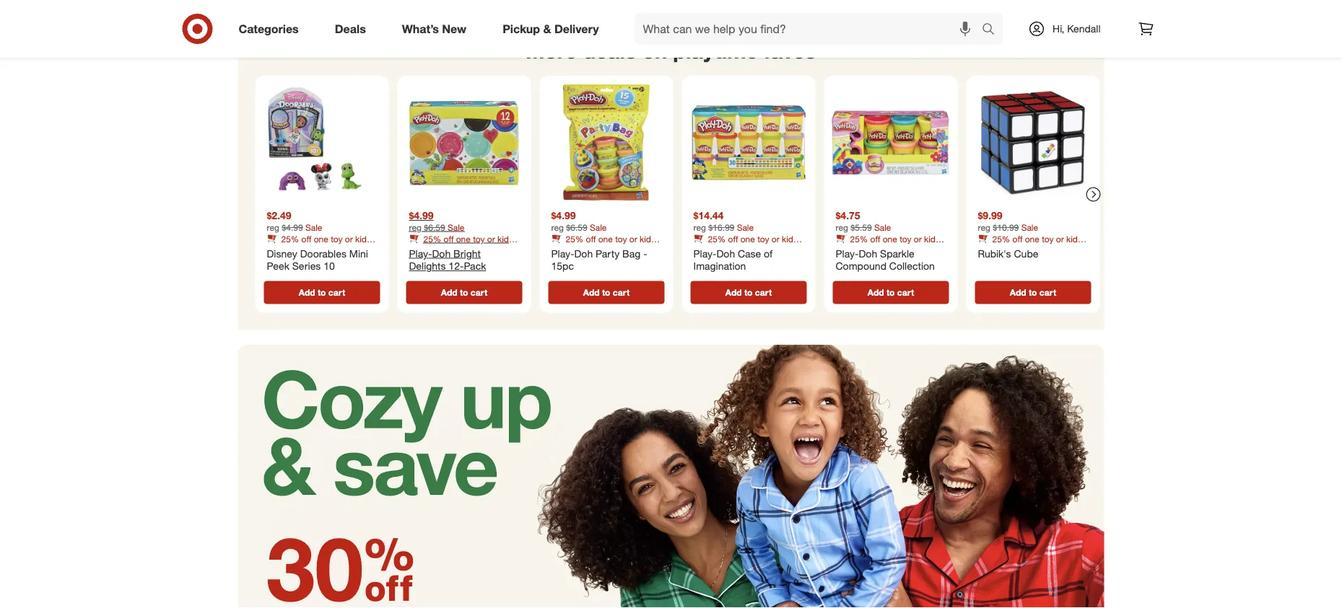 Task type: vqa. For each thing, say whether or not it's contained in the screenshot.
* Offer Details Below. Valid 10/29/23 – 12/9/23 to the bottom
no



Task type: describe. For each thing, give the bounding box(es) containing it.
reg for play-doh bright delights 12-pack
[[409, 222, 422, 233]]

doh for sparkle
[[859, 247, 877, 260]]

hi, kendall
[[1053, 22, 1101, 35]]

add to cart for series
[[299, 287, 345, 298]]

$4.99 for play-doh bright delights 12-pack
[[409, 209, 434, 222]]

$4.99 reg $6.59 sale for bright
[[409, 209, 465, 233]]

play- for play-doh party bag - 15pc
[[551, 247, 574, 260]]

$4.99 inside "$2.49 reg $4.99 sale"
[[282, 222, 303, 233]]

one for sparkle
[[883, 234, 897, 244]]

book for rubik's cube
[[978, 244, 998, 255]]

$6.59 for party
[[566, 222, 588, 233]]

off for bright
[[444, 234, 454, 244]]

more
[[526, 38, 577, 64]]

disney doorables mini peek series 10
[[267, 247, 368, 273]]

off for party
[[586, 234, 596, 244]]

6 or from the left
[[1056, 234, 1064, 244]]

add to cart button for series
[[264, 281, 380, 304]]

$4.75
[[836, 209, 860, 222]]

or for sparkle
[[914, 234, 922, 244]]

25% for disney doorables mini peek series 10
[[281, 234, 299, 244]]

sale for case
[[737, 222, 754, 233]]

What can we help you find? suggestions appear below search field
[[634, 13, 986, 45]]

collection
[[889, 260, 935, 273]]

kids' for play-doh party bag - 15pc
[[640, 234, 658, 244]]

$14.44 reg $16.99 sale
[[694, 209, 754, 233]]

delivery
[[555, 22, 599, 36]]

one for case
[[741, 234, 755, 244]]

kendall
[[1067, 22, 1101, 35]]

doh for party
[[574, 247, 593, 260]]

25% for play-doh bright delights 12-pack
[[424, 234, 441, 244]]

$4.99 for play-doh party bag - 15pc
[[551, 209, 576, 222]]

deals
[[335, 22, 366, 36]]

doh for bright
[[432, 247, 451, 260]]

-
[[643, 247, 647, 260]]

cart for -
[[613, 287, 630, 298]]

reg for disney doorables mini peek series 10
[[267, 222, 279, 233]]

book for play-doh sparkle compound collection
[[836, 244, 856, 255]]

sale inside $9.99 reg $10.99 sale
[[1022, 222, 1038, 233]]

of
[[764, 247, 773, 260]]

toy for case
[[758, 234, 769, 244]]

play-doh case of imagination
[[694, 247, 773, 273]]

to for 12-
[[460, 287, 468, 298]]

add to cart button for 12-
[[406, 281, 522, 304]]

$14.44
[[694, 209, 724, 222]]

pickup & delivery link
[[490, 13, 617, 45]]

$4.75 reg $5.59 sale
[[836, 209, 891, 233]]

rubik's cube image
[[972, 82, 1094, 204]]

disney doorables mini peek series 10 image
[[261, 82, 383, 204]]

$10.99
[[993, 222, 1019, 233]]

play- for play-doh case of imagination
[[694, 247, 717, 260]]

6 to from the left
[[1029, 287, 1037, 298]]

hi,
[[1053, 22, 1065, 35]]

what's new link
[[390, 13, 485, 45]]

reg for rubik's cube
[[978, 222, 991, 233]]

25% for rubik's cube
[[993, 234, 1010, 244]]

15pc
[[551, 260, 574, 273]]

toy for bright
[[473, 234, 485, 244]]

series
[[292, 260, 321, 273]]

$4.99 reg $6.59 sale for party
[[551, 209, 607, 233]]

or for case
[[772, 234, 780, 244]]

add to cart for -
[[583, 287, 630, 298]]

add for compound
[[868, 287, 884, 298]]

6 one from the left
[[1025, 234, 1040, 244]]

play- for play-doh bright delights 12-pack
[[409, 247, 432, 260]]

to for collection
[[887, 287, 895, 298]]

one for party
[[598, 234, 613, 244]]

toy for sparkle
[[900, 234, 912, 244]]

pickup
[[503, 22, 540, 36]]

party
[[596, 247, 620, 260]]

cozy up & save image
[[238, 345, 1104, 609]]

deals link
[[323, 13, 384, 45]]

sparkle
[[880, 247, 915, 260]]

6 cart from the left
[[1040, 287, 1057, 298]]

categories link
[[226, 13, 317, 45]]

$6.59 for bright
[[424, 222, 445, 233]]

kids' for rubik's cube
[[1067, 234, 1085, 244]]

reg for play-doh party bag - 15pc
[[551, 222, 564, 233]]

kids' for play-doh bright delights 12-pack
[[498, 234, 516, 244]]

delights
[[409, 260, 446, 273]]

25% off one toy or kids' book for sparkle
[[836, 234, 942, 255]]

mini
[[349, 247, 368, 260]]

add to cart button for collection
[[833, 281, 949, 304]]

25% for play-doh case of imagination
[[708, 234, 726, 244]]

more deals on playtime faves
[[526, 38, 816, 64]]



Task type: locate. For each thing, give the bounding box(es) containing it.
25% off one toy or kids' book down $16.99
[[694, 234, 800, 255]]

2 cart from the left
[[471, 287, 488, 298]]

6 off from the left
[[1013, 234, 1023, 244]]

add to cart down 10
[[299, 287, 345, 298]]

one up cube
[[1025, 234, 1040, 244]]

2 $6.59 from the left
[[566, 222, 588, 233]]

play-doh party bag - 15pc image
[[546, 82, 668, 204]]

kids' for play-doh sparkle compound collection
[[924, 234, 942, 244]]

2 reg from the left
[[409, 222, 422, 233]]

book for play-doh case of imagination
[[694, 244, 713, 255]]

1 one from the left
[[314, 234, 328, 244]]

play-doh case of imagination image
[[688, 82, 810, 204]]

doorables
[[300, 247, 347, 260]]

to
[[318, 287, 326, 298], [460, 287, 468, 298], [602, 287, 610, 298], [744, 287, 753, 298], [887, 287, 895, 298], [1029, 287, 1037, 298]]

1 $6.59 from the left
[[424, 222, 445, 233]]

2 kids' from the left
[[498, 234, 516, 244]]

add for bag
[[583, 287, 600, 298]]

5 reg from the left
[[836, 222, 848, 233]]

2 to from the left
[[460, 287, 468, 298]]

0 horizontal spatial $4.99
[[282, 222, 303, 233]]

4 or from the left
[[772, 234, 780, 244]]

add to cart button
[[264, 281, 380, 304], [406, 281, 522, 304], [548, 281, 665, 304], [691, 281, 807, 304], [833, 281, 949, 304], [975, 281, 1091, 304]]

1 $4.99 reg $6.59 sale from the left
[[409, 209, 465, 233]]

one
[[314, 234, 328, 244], [456, 234, 471, 244], [598, 234, 613, 244], [741, 234, 755, 244], [883, 234, 897, 244], [1025, 234, 1040, 244]]

5 one from the left
[[883, 234, 897, 244]]

reg up 15pc
[[551, 222, 564, 233]]

off for sparkle
[[871, 234, 880, 244]]

play- inside play-doh party bag - 15pc
[[551, 247, 574, 260]]

&
[[543, 22, 551, 36]]

reg inside $4.75 reg $5.59 sale
[[836, 222, 848, 233]]

off up play-doh bright delights 12-pack
[[444, 234, 454, 244]]

$6.59 up play-doh bright delights 12-pack
[[424, 222, 445, 233]]

play- left party
[[551, 247, 574, 260]]

or for party
[[630, 234, 637, 244]]

peek
[[267, 260, 289, 273]]

1 kids' from the left
[[355, 234, 373, 244]]

5 add to cart button from the left
[[833, 281, 949, 304]]

2 horizontal spatial $4.99
[[551, 209, 576, 222]]

4 play- from the left
[[836, 247, 859, 260]]

$6.59 up play-doh party bag - 15pc
[[566, 222, 588, 233]]

3 toy from the left
[[615, 234, 627, 244]]

add to cart button down play-doh sparkle compound collection
[[833, 281, 949, 304]]

play- down $16.99
[[694, 247, 717, 260]]

25%
[[281, 234, 299, 244], [424, 234, 441, 244], [566, 234, 584, 244], [708, 234, 726, 244], [850, 234, 868, 244], [993, 234, 1010, 244]]

one up doorables
[[314, 234, 328, 244]]

add down series
[[299, 287, 315, 298]]

25% down $10.99
[[993, 234, 1010, 244]]

3 one from the left
[[598, 234, 613, 244]]

play- down $5.59
[[836, 247, 859, 260]]

to down play-doh case of imagination
[[744, 287, 753, 298]]

0 horizontal spatial $6.59
[[424, 222, 445, 233]]

25% off one toy or kids' book for bright
[[409, 234, 516, 255]]

1 horizontal spatial $4.99 reg $6.59 sale
[[551, 209, 607, 233]]

sale up doorables
[[305, 222, 322, 233]]

book up peek
[[267, 244, 287, 255]]

5 sale from the left
[[874, 222, 891, 233]]

1 horizontal spatial $6.59
[[566, 222, 588, 233]]

reg up disney
[[267, 222, 279, 233]]

doh for case
[[717, 247, 735, 260]]

to down cube
[[1029, 287, 1037, 298]]

disney
[[267, 247, 297, 260]]

play- inside play-doh bright delights 12-pack
[[409, 247, 432, 260]]

reg left $16.99
[[694, 222, 706, 233]]

add to cart button for -
[[548, 281, 665, 304]]

play- inside play-doh sparkle compound collection
[[836, 247, 859, 260]]

off down $10.99
[[1013, 234, 1023, 244]]

new
[[442, 22, 467, 36]]

2 sale from the left
[[448, 222, 465, 233]]

sale for mini
[[305, 222, 322, 233]]

compound
[[836, 260, 887, 273]]

reg up 'delights'
[[409, 222, 422, 233]]

6 25% off one toy or kids' book from the left
[[978, 234, 1085, 255]]

4 25% off one toy or kids' book from the left
[[694, 234, 800, 255]]

4 off from the left
[[728, 234, 738, 244]]

off for mini
[[302, 234, 311, 244]]

add to cart for 12-
[[441, 287, 488, 298]]

book up compound
[[836, 244, 856, 255]]

25% down $16.99
[[708, 234, 726, 244]]

categories
[[239, 22, 299, 36]]

5 or from the left
[[914, 234, 922, 244]]

cart for series
[[328, 287, 345, 298]]

4 doh from the left
[[859, 247, 877, 260]]

deals
[[583, 38, 637, 64]]

25% up disney
[[281, 234, 299, 244]]

play- left the 12-
[[409, 247, 432, 260]]

doh
[[432, 247, 451, 260], [574, 247, 593, 260], [717, 247, 735, 260], [859, 247, 877, 260]]

$4.99 up 'delights'
[[409, 209, 434, 222]]

off down "$2.49 reg $4.99 sale"
[[302, 234, 311, 244]]

sale right $10.99
[[1022, 222, 1038, 233]]

5 cart from the left
[[897, 287, 914, 298]]

25% off one toy or kids' book for case
[[694, 234, 800, 255]]

add for peek
[[299, 287, 315, 298]]

on
[[642, 38, 667, 64]]

toy for party
[[615, 234, 627, 244]]

2 one from the left
[[456, 234, 471, 244]]

3 off from the left
[[586, 234, 596, 244]]

one up party
[[598, 234, 613, 244]]

6 add from the left
[[1010, 287, 1027, 298]]

reg inside '$14.44 reg $16.99 sale'
[[694, 222, 706, 233]]

reg inside "$2.49 reg $4.99 sale"
[[267, 222, 279, 233]]

carousel region
[[238, 26, 1104, 345]]

add to cart down play-doh sparkle compound collection
[[868, 287, 914, 298]]

$4.99 reg $6.59 sale up party
[[551, 209, 607, 233]]

25% off one toy or kids' book up the 12-
[[409, 234, 516, 255]]

add down cube
[[1010, 287, 1027, 298]]

sale for bright
[[448, 222, 465, 233]]

1 book from the left
[[267, 244, 287, 255]]

sale inside "$2.49 reg $4.99 sale"
[[305, 222, 322, 233]]

case
[[738, 247, 761, 260]]

reg
[[267, 222, 279, 233], [409, 222, 422, 233], [551, 222, 564, 233], [694, 222, 706, 233], [836, 222, 848, 233], [978, 222, 991, 233]]

what's
[[402, 22, 439, 36]]

3 play- from the left
[[694, 247, 717, 260]]

4 sale from the left
[[737, 222, 754, 233]]

4 25% from the left
[[708, 234, 726, 244]]

25% down $5.59
[[850, 234, 868, 244]]

5 kids' from the left
[[924, 234, 942, 244]]

doh left bright
[[432, 247, 451, 260]]

play- for play-doh sparkle compound collection
[[836, 247, 859, 260]]

2 add to cart from the left
[[441, 287, 488, 298]]

0 horizontal spatial $4.99 reg $6.59 sale
[[409, 209, 465, 233]]

25% off one toy or kids' book up 10
[[267, 234, 373, 255]]

sale inside '$14.44 reg $16.99 sale'
[[737, 222, 754, 233]]

1 add to cart button from the left
[[264, 281, 380, 304]]

2 or from the left
[[487, 234, 495, 244]]

add down the imagination
[[726, 287, 742, 298]]

doh inside play-doh sparkle compound collection
[[859, 247, 877, 260]]

6 add to cart button from the left
[[975, 281, 1091, 304]]

cart for imagination
[[755, 287, 772, 298]]

off down $16.99
[[728, 234, 738, 244]]

6 add to cart from the left
[[1010, 287, 1057, 298]]

$4.99 reg $6.59 sale up play-doh bright delights 12-pack
[[409, 209, 465, 233]]

add to cart down play-doh party bag - 15pc
[[583, 287, 630, 298]]

one up bright
[[456, 234, 471, 244]]

$2.49 reg $4.99 sale
[[267, 209, 322, 233]]

add to cart button down 10
[[264, 281, 380, 304]]

add down the 12-
[[441, 287, 458, 298]]

3 add from the left
[[583, 287, 600, 298]]

4 one from the left
[[741, 234, 755, 244]]

1 play- from the left
[[409, 247, 432, 260]]

reg inside $9.99 reg $10.99 sale
[[978, 222, 991, 233]]

25% off one toy or kids' book
[[267, 234, 373, 255], [409, 234, 516, 255], [551, 234, 658, 255], [694, 234, 800, 255], [836, 234, 942, 255], [978, 234, 1085, 255]]

2 toy from the left
[[473, 234, 485, 244]]

play- inside play-doh case of imagination
[[694, 247, 717, 260]]

search button
[[976, 13, 1010, 48]]

4 to from the left
[[744, 287, 753, 298]]

2 book from the left
[[409, 244, 429, 255]]

2 play- from the left
[[551, 247, 574, 260]]

to for -
[[602, 287, 610, 298]]

rubik's
[[978, 247, 1011, 260]]

12-
[[449, 260, 464, 273]]

5 25% from the left
[[850, 234, 868, 244]]

4 kids' from the left
[[782, 234, 800, 244]]

pack
[[464, 260, 486, 273]]

toy
[[331, 234, 343, 244], [473, 234, 485, 244], [615, 234, 627, 244], [758, 234, 769, 244], [900, 234, 912, 244], [1042, 234, 1054, 244]]

1 cart from the left
[[328, 287, 345, 298]]

play-
[[409, 247, 432, 260], [551, 247, 574, 260], [694, 247, 717, 260], [836, 247, 859, 260]]

5 book from the left
[[836, 244, 856, 255]]

4 add from the left
[[726, 287, 742, 298]]

$16.99
[[709, 222, 735, 233]]

to down the 12-
[[460, 287, 468, 298]]

4 cart from the left
[[755, 287, 772, 298]]

25% up play-doh bright delights 12-pack
[[424, 234, 441, 244]]

3 25% off one toy or kids' book from the left
[[551, 234, 658, 255]]

add for delights
[[441, 287, 458, 298]]

5 add from the left
[[868, 287, 884, 298]]

or for mini
[[345, 234, 353, 244]]

kids' for play-doh case of imagination
[[782, 234, 800, 244]]

play-doh bright delights 12-pack image
[[403, 82, 525, 204]]

3 or from the left
[[630, 234, 637, 244]]

6 sale from the left
[[1022, 222, 1038, 233]]

off up party
[[586, 234, 596, 244]]

25% for play-doh party bag - 15pc
[[566, 234, 584, 244]]

book for play-doh bright delights 12-pack
[[409, 244, 429, 255]]

or
[[345, 234, 353, 244], [487, 234, 495, 244], [630, 234, 637, 244], [772, 234, 780, 244], [914, 234, 922, 244], [1056, 234, 1064, 244]]

5 off from the left
[[871, 234, 880, 244]]

play-doh sparkle compound collection image
[[830, 82, 952, 204]]

imagination
[[694, 260, 746, 273]]

doh inside play-doh party bag - 15pc
[[574, 247, 593, 260]]

one for bright
[[456, 234, 471, 244]]

1 sale from the left
[[305, 222, 322, 233]]

1 or from the left
[[345, 234, 353, 244]]

to for series
[[318, 287, 326, 298]]

3 reg from the left
[[551, 222, 564, 233]]

add
[[299, 287, 315, 298], [441, 287, 458, 298], [583, 287, 600, 298], [726, 287, 742, 298], [868, 287, 884, 298], [1010, 287, 1027, 298]]

$4.99 up 15pc
[[551, 209, 576, 222]]

pickup & delivery
[[503, 22, 599, 36]]

25% off one toy or kids' book for party
[[551, 234, 658, 255]]

toy for mini
[[331, 234, 343, 244]]

4 add to cart button from the left
[[691, 281, 807, 304]]

1 doh from the left
[[432, 247, 451, 260]]

$4.99
[[409, 209, 434, 222], [551, 209, 576, 222], [282, 222, 303, 233]]

cart
[[328, 287, 345, 298], [471, 287, 488, 298], [613, 287, 630, 298], [755, 287, 772, 298], [897, 287, 914, 298], [1040, 287, 1057, 298]]

one for mini
[[314, 234, 328, 244]]

book for disney doorables mini peek series 10
[[267, 244, 287, 255]]

reg for play-doh sparkle compound collection
[[836, 222, 848, 233]]

3 sale from the left
[[590, 222, 607, 233]]

4 add to cart from the left
[[726, 287, 772, 298]]

$2.49
[[267, 209, 291, 222]]

reg left $5.59
[[836, 222, 848, 233]]

add for of
[[726, 287, 742, 298]]

5 toy from the left
[[900, 234, 912, 244]]

2 off from the left
[[444, 234, 454, 244]]

1 toy from the left
[[331, 234, 343, 244]]

25% off one toy or kids' book up collection
[[836, 234, 942, 255]]

kids'
[[355, 234, 373, 244], [498, 234, 516, 244], [640, 234, 658, 244], [782, 234, 800, 244], [924, 234, 942, 244], [1067, 234, 1085, 244]]

$9.99 reg $10.99 sale
[[978, 209, 1038, 233]]

1 25% off one toy or kids' book from the left
[[267, 234, 373, 255]]

3 25% from the left
[[566, 234, 584, 244]]

2 25% from the left
[[424, 234, 441, 244]]

3 cart from the left
[[613, 287, 630, 298]]

what's new
[[402, 22, 467, 36]]

$4.99 up disney
[[282, 222, 303, 233]]

2 add to cart button from the left
[[406, 281, 522, 304]]

$9.99
[[978, 209, 1003, 222]]

to down 10
[[318, 287, 326, 298]]

6 book from the left
[[978, 244, 998, 255]]

add to cart for collection
[[868, 287, 914, 298]]

add to cart button down play-doh party bag - 15pc
[[548, 281, 665, 304]]

1 off from the left
[[302, 234, 311, 244]]

doh left case
[[717, 247, 735, 260]]

3 to from the left
[[602, 287, 610, 298]]

play-doh party bag - 15pc
[[551, 247, 647, 273]]

doh inside play-doh case of imagination
[[717, 247, 735, 260]]

6 25% from the left
[[993, 234, 1010, 244]]

sale inside $4.75 reg $5.59 sale
[[874, 222, 891, 233]]

3 add to cart from the left
[[583, 287, 630, 298]]

add to cart down cube
[[1010, 287, 1057, 298]]

1 add to cart from the left
[[299, 287, 345, 298]]

play-doh sparkle compound collection
[[836, 247, 935, 273]]

rubik's cube
[[978, 247, 1039, 260]]

sale up party
[[590, 222, 607, 233]]

cart for collection
[[897, 287, 914, 298]]

book for play-doh party bag - 15pc
[[551, 244, 571, 255]]

sale for sparkle
[[874, 222, 891, 233]]

5 add to cart from the left
[[868, 287, 914, 298]]

bag
[[623, 247, 641, 260]]

sale up bright
[[448, 222, 465, 233]]

sale
[[305, 222, 322, 233], [448, 222, 465, 233], [590, 222, 607, 233], [737, 222, 754, 233], [874, 222, 891, 233], [1022, 222, 1038, 233]]

1 reg from the left
[[267, 222, 279, 233]]

to down play-doh party bag - 15pc
[[602, 287, 610, 298]]

one up sparkle
[[883, 234, 897, 244]]

play-doh bright delights 12-pack
[[409, 247, 486, 273]]

4 reg from the left
[[694, 222, 706, 233]]

1 25% from the left
[[281, 234, 299, 244]]

add to cart down play-doh case of imagination
[[726, 287, 772, 298]]

add to cart button down play-doh case of imagination
[[691, 281, 807, 304]]

25% up 15pc
[[566, 234, 584, 244]]

1 horizontal spatial $4.99
[[409, 209, 434, 222]]

25% off one toy or kids' book down $10.99
[[978, 234, 1085, 255]]

off for case
[[728, 234, 738, 244]]

5 to from the left
[[887, 287, 895, 298]]

playtime
[[673, 38, 758, 64]]

$6.59
[[424, 222, 445, 233], [566, 222, 588, 233]]

$5.59
[[851, 222, 872, 233]]

book up the imagination
[[694, 244, 713, 255]]

add to cart
[[299, 287, 345, 298], [441, 287, 488, 298], [583, 287, 630, 298], [726, 287, 772, 298], [868, 287, 914, 298], [1010, 287, 1057, 298]]

25% off one toy or kids' book for mini
[[267, 234, 373, 255]]

search
[[976, 23, 1010, 37]]

cube
[[1014, 247, 1039, 260]]

faves
[[764, 38, 816, 64]]

reg left $10.99
[[978, 222, 991, 233]]

add to cart button down cube
[[975, 281, 1091, 304]]

2 $4.99 reg $6.59 sale from the left
[[551, 209, 607, 233]]

2 25% off one toy or kids' book from the left
[[409, 234, 516, 255]]

one up case
[[741, 234, 755, 244]]

1 add from the left
[[299, 287, 315, 298]]

sale for party
[[590, 222, 607, 233]]

6 reg from the left
[[978, 222, 991, 233]]

$4.99 reg $6.59 sale
[[409, 209, 465, 233], [551, 209, 607, 233]]

4 toy from the left
[[758, 234, 769, 244]]

add to cart button for imagination
[[691, 281, 807, 304]]

add to cart button down the 12-
[[406, 281, 522, 304]]

doh down $5.59
[[859, 247, 877, 260]]

10
[[324, 260, 335, 273]]

3 doh from the left
[[717, 247, 735, 260]]

sale right $5.59
[[874, 222, 891, 233]]

book up 'delights'
[[409, 244, 429, 255]]

6 toy from the left
[[1042, 234, 1054, 244]]

sale right $16.99
[[737, 222, 754, 233]]

6 kids' from the left
[[1067, 234, 1085, 244]]

reg for play-doh case of imagination
[[694, 222, 706, 233]]

add to cart down the 12-
[[441, 287, 488, 298]]

book down $10.99
[[978, 244, 998, 255]]

or for bright
[[487, 234, 495, 244]]

add down compound
[[868, 287, 884, 298]]

kids' for disney doorables mini peek series 10
[[355, 234, 373, 244]]

off
[[302, 234, 311, 244], [444, 234, 454, 244], [586, 234, 596, 244], [728, 234, 738, 244], [871, 234, 880, 244], [1013, 234, 1023, 244]]

25% for play-doh sparkle compound collection
[[850, 234, 868, 244]]

2 add from the left
[[441, 287, 458, 298]]

to for imagination
[[744, 287, 753, 298]]

5 25% off one toy or kids' book from the left
[[836, 234, 942, 255]]

off down $5.59
[[871, 234, 880, 244]]

cart for 12-
[[471, 287, 488, 298]]

book
[[267, 244, 287, 255], [409, 244, 429, 255], [551, 244, 571, 255], [694, 244, 713, 255], [836, 244, 856, 255], [978, 244, 998, 255]]

doh inside play-doh bright delights 12-pack
[[432, 247, 451, 260]]

3 kids' from the left
[[640, 234, 658, 244]]

3 add to cart button from the left
[[548, 281, 665, 304]]

4 book from the left
[[694, 244, 713, 255]]

to down play-doh sparkle compound collection
[[887, 287, 895, 298]]

book up 15pc
[[551, 244, 571, 255]]

bright
[[454, 247, 481, 260]]

1 to from the left
[[318, 287, 326, 298]]

add to cart for imagination
[[726, 287, 772, 298]]

25% off one toy or kids' book up 15pc
[[551, 234, 658, 255]]

add down play-doh party bag - 15pc
[[583, 287, 600, 298]]

doh left party
[[574, 247, 593, 260]]

2 doh from the left
[[574, 247, 593, 260]]



